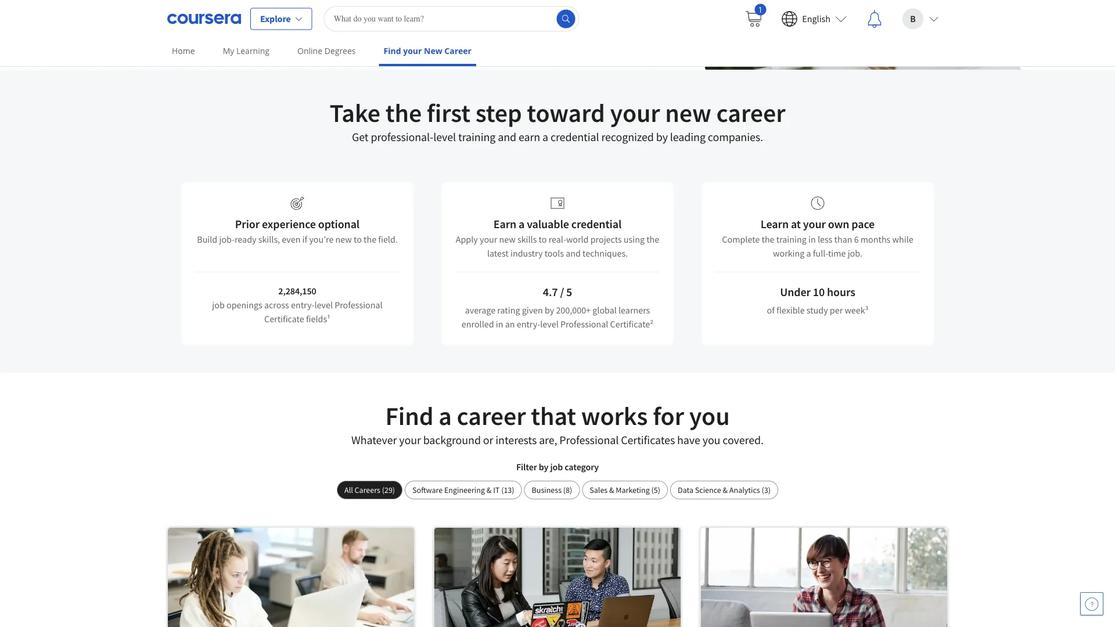 Task type: vqa. For each thing, say whether or not it's contained in the screenshot.


Task type: describe. For each thing, give the bounding box(es) containing it.
1 horizontal spatial job
[[550, 461, 563, 473]]

and inside take the first step toward your new career get professional-level training and earn a credential recognized by leading companies.
[[498, 130, 517, 144]]

world
[[566, 234, 589, 245]]

entry- inside 2,284,150 job openings across entry-level professional certificate fields¹
[[291, 299, 315, 311]]

10
[[813, 285, 825, 300]]

engineering
[[444, 485, 485, 496]]

job-
[[219, 234, 235, 245]]

new for apply
[[499, 234, 516, 245]]

in inside the 4.7 / 5 average rating given by 200,000+ global learners enrolled in an entry-level professional certificate²
[[496, 318, 503, 330]]

earn a valuable credential apply your new skills to real-world projects using the latest industry tools and techniques.
[[456, 217, 660, 259]]

pace
[[852, 217, 875, 232]]

study
[[807, 304, 828, 316]]

(5)
[[652, 485, 661, 496]]

background
[[423, 433, 481, 448]]

my
[[223, 45, 234, 56]]

earn
[[519, 130, 540, 144]]

certificate
[[264, 313, 304, 325]]

learning
[[236, 45, 270, 56]]

experience
[[262, 217, 316, 232]]

filter
[[516, 461, 537, 473]]

your left new
[[403, 45, 422, 56]]

1 link
[[735, 0, 772, 37]]

business (8)
[[532, 485, 572, 496]]

5
[[567, 285, 572, 300]]

for
[[653, 400, 684, 432]]

new
[[424, 45, 443, 56]]

4.7
[[543, 285, 558, 300]]

get
[[352, 130, 369, 144]]

6
[[854, 234, 859, 245]]

learners
[[619, 304, 650, 316]]

option group containing all careers (29)
[[337, 481, 779, 500]]

2,284,150 job openings across entry-level professional certificate fields¹
[[212, 285, 383, 325]]

companies.
[[708, 130, 763, 144]]

a inside find a career that works for you whatever your background or interests are, professional certificates have you covered.
[[439, 400, 452, 432]]

level inside take the first step toward your new career get professional-level training and earn a credential recognized by leading companies.
[[434, 130, 456, 144]]

data
[[678, 485, 694, 496]]

help center image
[[1085, 597, 1099, 611]]

the inside learn at your own pace complete the training in less than 6 months while working a full-time job.
[[762, 234, 775, 245]]

take
[[330, 96, 381, 129]]

b
[[911, 13, 916, 25]]

What do you want to learn? text field
[[324, 6, 580, 32]]

filter by job category
[[516, 461, 599, 473]]

entry- inside the 4.7 / 5 average rating given by 200,000+ global learners enrolled in an entry-level professional certificate²
[[517, 318, 540, 330]]

software
[[413, 485, 443, 496]]

4.7 / 5 average rating given by 200,000+ global learners enrolled in an entry-level professional certificate²
[[462, 285, 654, 330]]

my learning
[[223, 45, 270, 56]]

of
[[767, 304, 775, 316]]

to inside earn a valuable credential apply your new skills to real-world projects using the latest industry tools and techniques.
[[539, 234, 547, 245]]

under 10 hours of flexible study per week³
[[767, 285, 869, 316]]

earn
[[494, 217, 517, 232]]

career
[[445, 45, 472, 56]]

credential inside take the first step toward your new career get professional-level training and earn a credential recognized by leading companies.
[[551, 130, 599, 144]]

2 & from the left
[[609, 485, 614, 496]]

tools
[[545, 248, 564, 259]]

new for toward
[[665, 96, 712, 129]]

2 vertical spatial by
[[539, 461, 549, 473]]

less
[[818, 234, 833, 245]]

build
[[197, 234, 217, 245]]

apply
[[456, 234, 478, 245]]

find your new career link
[[379, 38, 476, 66]]

online degrees link
[[293, 38, 361, 64]]

career inside find a career that works for you whatever your background or interests are, professional certificates have you covered.
[[457, 400, 526, 432]]

professional inside 2,284,150 job openings across entry-level professional certificate fields¹
[[335, 299, 383, 311]]

than
[[835, 234, 853, 245]]

a inside learn at your own pace complete the training in less than 6 months while working a full-time job.
[[807, 248, 811, 259]]

careers for all
[[355, 485, 381, 496]]

leading
[[670, 130, 706, 144]]

skills
[[518, 234, 537, 245]]

average
[[465, 304, 496, 316]]

field.
[[378, 234, 398, 245]]

you're
[[309, 234, 334, 245]]

data science & analytics (3)
[[678, 485, 771, 496]]

complete
[[722, 234, 760, 245]]

cybersecurity analyst image
[[168, 528, 415, 628]]

certificates
[[621, 433, 675, 448]]

at
[[791, 217, 801, 232]]

b button
[[894, 0, 948, 37]]

the inside earn a valuable credential apply your new skills to real-world projects using the latest industry tools and techniques.
[[647, 234, 660, 245]]

techniques.
[[583, 248, 628, 259]]

under
[[780, 285, 811, 300]]

first
[[427, 96, 471, 129]]

social media marketer image
[[701, 528, 948, 628]]

fields¹
[[306, 313, 331, 325]]

enrolled
[[462, 318, 494, 330]]

Sales & Marketing (5) button
[[582, 481, 668, 500]]

marketing
[[616, 485, 650, 496]]

valuable
[[527, 217, 569, 232]]

or
[[483, 433, 494, 448]]

while
[[893, 234, 914, 245]]

software engineering & it (13)
[[413, 485, 515, 496]]

the inside the prior experience optional build job-ready skills, even if you're new to the field.
[[364, 234, 377, 245]]

career inside take the first step toward your new career get professional-level training and earn a credential recognized by leading companies.
[[717, 96, 786, 129]]

recognized
[[602, 130, 654, 144]]

global
[[593, 304, 617, 316]]

find for a
[[386, 400, 434, 432]]



Task type: locate. For each thing, give the bounding box(es) containing it.
0 vertical spatial find
[[384, 45, 401, 56]]

own
[[828, 217, 850, 232]]

and inside earn a valuable credential apply your new skills to real-world projects using the latest industry tools and techniques.
[[566, 248, 581, 259]]

All Careers (29) button
[[337, 481, 403, 500]]

english
[[803, 13, 831, 25]]

your right whatever at the left bottom of page
[[399, 433, 421, 448]]

professional-
[[371, 130, 434, 144]]

0 horizontal spatial explore
[[139, 20, 170, 31]]

0 horizontal spatial job
[[212, 299, 225, 311]]

category
[[565, 461, 599, 473]]

explore inside dropdown button
[[260, 13, 291, 25]]

in left "an"
[[496, 318, 503, 330]]

week³
[[845, 304, 869, 316]]

find your new career
[[384, 45, 472, 56]]

200,000+
[[556, 304, 591, 316]]

prior
[[235, 217, 260, 232]]

level down given
[[540, 318, 559, 330]]

job.
[[848, 248, 863, 259]]

1 vertical spatial careers
[[355, 485, 381, 496]]

level down first
[[434, 130, 456, 144]]

2 vertical spatial professional
[[560, 433, 619, 448]]

0 horizontal spatial to
[[354, 234, 362, 245]]

job inside 2,284,150 job openings across entry-level professional certificate fields¹
[[212, 299, 225, 311]]

entry- down given
[[517, 318, 540, 330]]

the right "using"
[[647, 234, 660, 245]]

level inside the 4.7 / 5 average rating given by 200,000+ global learners enrolled in an entry-level professional certificate²
[[540, 318, 559, 330]]

0 vertical spatial by
[[656, 130, 668, 144]]

explore careers
[[139, 20, 203, 31]]

0 horizontal spatial new
[[336, 234, 352, 245]]

months
[[861, 234, 891, 245]]

1 vertical spatial find
[[386, 400, 434, 432]]

1 horizontal spatial &
[[609, 485, 614, 496]]

works
[[582, 400, 648, 432]]

1 horizontal spatial in
[[809, 234, 816, 245]]

all
[[345, 485, 353, 496]]

career up or
[[457, 400, 526, 432]]

1 horizontal spatial new
[[499, 234, 516, 245]]

you up have
[[689, 400, 730, 432]]

1 to from the left
[[354, 234, 362, 245]]

careers right all
[[355, 485, 381, 496]]

training up 'working' on the top of page
[[777, 234, 807, 245]]

new inside take the first step toward your new career get professional-level training and earn a credential recognized by leading companies.
[[665, 96, 712, 129]]

have
[[678, 433, 701, 448]]

(29)
[[382, 485, 395, 496]]

latest
[[487, 248, 509, 259]]

interests
[[496, 433, 537, 448]]

projects
[[591, 234, 622, 245]]

using
[[624, 234, 645, 245]]

& right sales
[[609, 485, 614, 496]]

0 vertical spatial training
[[458, 130, 496, 144]]

entry- down 2,284,150
[[291, 299, 315, 311]]

0 vertical spatial you
[[689, 400, 730, 432]]

/
[[560, 285, 564, 300]]

1 horizontal spatial to
[[539, 234, 547, 245]]

a right earn
[[543, 130, 548, 144]]

0 vertical spatial in
[[809, 234, 816, 245]]

1 vertical spatial job
[[550, 461, 563, 473]]

1 vertical spatial professional
[[561, 318, 609, 330]]

all careers (29)
[[345, 485, 395, 496]]

the left field.
[[364, 234, 377, 245]]

analytics
[[730, 485, 760, 496]]

by inside take the first step toward your new career get professional-level training and earn a credential recognized by leading companies.
[[656, 130, 668, 144]]

whatever
[[352, 433, 397, 448]]

1
[[758, 4, 763, 15]]

1 horizontal spatial training
[[777, 234, 807, 245]]

by left leading
[[656, 130, 668, 144]]

0 horizontal spatial training
[[458, 130, 496, 144]]

the inside take the first step toward your new career get professional-level training and earn a credential recognized by leading companies.
[[386, 96, 422, 129]]

across
[[264, 299, 289, 311]]

level up fields¹
[[315, 299, 333, 311]]

to inside the prior experience optional build job-ready skills, even if you're new to the field.
[[354, 234, 362, 245]]

professional
[[335, 299, 383, 311], [561, 318, 609, 330], [560, 433, 619, 448]]

training down step
[[458, 130, 496, 144]]

Business (8) button
[[524, 481, 580, 500]]

shopping cart: 1 item element
[[744, 4, 767, 28]]

you right have
[[703, 433, 721, 448]]

in inside learn at your own pace complete the training in less than 6 months while working a full-time job.
[[809, 234, 816, 245]]

optional
[[318, 217, 360, 232]]

new inside the prior experience optional build job-ready skills, even if you're new to the field.
[[336, 234, 352, 245]]

& right "science"
[[723, 485, 728, 496]]

new
[[665, 96, 712, 129], [336, 234, 352, 245], [499, 234, 516, 245]]

1 horizontal spatial and
[[566, 248, 581, 259]]

1 vertical spatial in
[[496, 318, 503, 330]]

0 horizontal spatial &
[[487, 485, 492, 496]]

the down learn
[[762, 234, 775, 245]]

online
[[297, 45, 322, 56]]

career up companies.
[[717, 96, 786, 129]]

your inside find a career that works for you whatever your background or interests are, professional certificates have you covered.
[[399, 433, 421, 448]]

0 vertical spatial entry-
[[291, 299, 315, 311]]

0 vertical spatial professional
[[335, 299, 383, 311]]

explore up home 'link'
[[139, 20, 170, 31]]

home
[[172, 45, 195, 56]]

hours
[[827, 285, 856, 300]]

find up whatever at the left bottom of page
[[386, 400, 434, 432]]

your up recognized
[[610, 96, 660, 129]]

find a career that works for you whatever your background or interests are, professional certificates have you covered.
[[352, 400, 764, 448]]

a inside take the first step toward your new career get professional-level training and earn a credential recognized by leading companies.
[[543, 130, 548, 144]]

in
[[809, 234, 816, 245], [496, 318, 503, 330]]

level inside 2,284,150 job openings across entry-level professional certificate fields¹
[[315, 299, 333, 311]]

1 horizontal spatial entry-
[[517, 318, 540, 330]]

science
[[695, 485, 721, 496]]

2 vertical spatial level
[[540, 318, 559, 330]]

take the first step toward your new career get professional-level training and earn a credential recognized by leading companies.
[[330, 96, 786, 144]]

coursera image
[[167, 10, 241, 28]]

the up "professional-"
[[386, 96, 422, 129]]

0 vertical spatial careers
[[172, 20, 203, 31]]

toward
[[527, 96, 605, 129]]

credential down toward
[[551, 130, 599, 144]]

career
[[717, 96, 786, 129], [457, 400, 526, 432]]

to left real-
[[539, 234, 547, 245]]

1 vertical spatial by
[[545, 304, 554, 316]]

explore button
[[250, 8, 312, 30]]

online degrees
[[297, 45, 356, 56]]

an
[[505, 318, 515, 330]]

& left it
[[487, 485, 492, 496]]

explore for explore careers
[[139, 20, 170, 31]]

1 vertical spatial career
[[457, 400, 526, 432]]

learn at your own pace complete the training in less than 6 months while working a full-time job.
[[722, 217, 914, 259]]

explore
[[260, 13, 291, 25], [139, 20, 170, 31]]

certificate²
[[610, 318, 654, 330]]

job up business (8)
[[550, 461, 563, 473]]

find left new
[[384, 45, 401, 56]]

1 vertical spatial training
[[777, 234, 807, 245]]

credential inside earn a valuable credential apply your new skills to real-world projects using the latest industry tools and techniques.
[[572, 217, 622, 232]]

Software Engineering & IT (13) button
[[405, 481, 522, 500]]

by right filter
[[539, 461, 549, 473]]

a inside earn a valuable credential apply your new skills to real-world projects using the latest industry tools and techniques.
[[519, 217, 525, 232]]

by inside the 4.7 / 5 average rating given by 200,000+ global learners enrolled in an entry-level professional certificate²
[[545, 304, 554, 316]]

option group
[[337, 481, 779, 500]]

new down optional
[[336, 234, 352, 245]]

industry
[[511, 248, 543, 259]]

0 vertical spatial job
[[212, 299, 225, 311]]

time
[[828, 248, 846, 259]]

careers up home 'link'
[[172, 20, 203, 31]]

full-
[[813, 248, 828, 259]]

professional inside find a career that works for you whatever your background or interests are, professional certificates have you covered.
[[560, 433, 619, 448]]

new up leading
[[665, 96, 712, 129]]

a left the full-
[[807, 248, 811, 259]]

0 vertical spatial and
[[498, 130, 517, 144]]

1 vertical spatial level
[[315, 299, 333, 311]]

your inside earn a valuable credential apply your new skills to real-world projects using the latest industry tools and techniques.
[[480, 234, 498, 245]]

1 horizontal spatial careers
[[355, 485, 381, 496]]

explore up 'learning'
[[260, 13, 291, 25]]

sales
[[590, 485, 608, 496]]

training inside learn at your own pace complete the training in less than 6 months while working a full-time job.
[[777, 234, 807, 245]]

0 horizontal spatial entry-
[[291, 299, 315, 311]]

1 vertical spatial credential
[[572, 217, 622, 232]]

2 to from the left
[[539, 234, 547, 245]]

training inside take the first step toward your new career get professional-level training and earn a credential recognized by leading companies.
[[458, 130, 496, 144]]

real-
[[549, 234, 566, 245]]

credential
[[551, 130, 599, 144], [572, 217, 622, 232]]

0 vertical spatial level
[[434, 130, 456, 144]]

training
[[458, 130, 496, 144], [777, 234, 807, 245]]

1 vertical spatial entry-
[[517, 318, 540, 330]]

1 vertical spatial you
[[703, 433, 721, 448]]

None search field
[[324, 6, 580, 32]]

to down optional
[[354, 234, 362, 245]]

a up skills
[[519, 217, 525, 232]]

0 vertical spatial credential
[[551, 130, 599, 144]]

your
[[403, 45, 422, 56], [610, 96, 660, 129], [803, 217, 826, 232], [480, 234, 498, 245], [399, 433, 421, 448]]

openings
[[227, 299, 262, 311]]

a up background
[[439, 400, 452, 432]]

& for software engineering & it (13)
[[487, 485, 492, 496]]

degrees
[[325, 45, 356, 56]]

credential up projects
[[572, 217, 622, 232]]

find for your
[[384, 45, 401, 56]]

2 horizontal spatial level
[[540, 318, 559, 330]]

careers
[[172, 20, 203, 31], [355, 485, 381, 496]]

and left earn
[[498, 130, 517, 144]]

& inside button
[[723, 485, 728, 496]]

in left less in the right of the page
[[809, 234, 816, 245]]

per
[[830, 304, 843, 316]]

business
[[532, 485, 562, 496]]

3 & from the left
[[723, 485, 728, 496]]

if
[[302, 234, 307, 245]]

and down world
[[566, 248, 581, 259]]

0 vertical spatial career
[[717, 96, 786, 129]]

(3)
[[762, 485, 771, 496]]

given
[[522, 304, 543, 316]]

0 horizontal spatial and
[[498, 130, 517, 144]]

ready
[[235, 234, 257, 245]]

the
[[386, 96, 422, 129], [364, 234, 377, 245], [647, 234, 660, 245], [762, 234, 775, 245]]

your inside take the first step toward your new career get professional-level training and earn a credential recognized by leading companies.
[[610, 96, 660, 129]]

1 horizontal spatial level
[[434, 130, 456, 144]]

job left openings
[[212, 299, 225, 311]]

by right given
[[545, 304, 554, 316]]

& for data science & analytics (3)
[[723, 485, 728, 496]]

1 horizontal spatial explore
[[260, 13, 291, 25]]

step
[[476, 96, 522, 129]]

your up less in the right of the page
[[803, 217, 826, 232]]

Data Science & Analytics (3) button
[[671, 481, 779, 500]]

new down earn
[[499, 234, 516, 245]]

find inside find a career that works for you whatever your background or interests are, professional certificates have you covered.
[[386, 400, 434, 432]]

0 horizontal spatial level
[[315, 299, 333, 311]]

0 horizontal spatial career
[[457, 400, 526, 432]]

careers for explore
[[172, 20, 203, 31]]

explore for explore
[[260, 13, 291, 25]]

1 horizontal spatial career
[[717, 96, 786, 129]]

1 & from the left
[[487, 485, 492, 496]]

0 horizontal spatial in
[[496, 318, 503, 330]]

working
[[773, 248, 805, 259]]

professional inside the 4.7 / 5 average rating given by 200,000+ global learners enrolled in an entry-level professional certificate²
[[561, 318, 609, 330]]

careers inside button
[[355, 485, 381, 496]]

1 vertical spatial and
[[566, 248, 581, 259]]

your up latest at the top left
[[480, 234, 498, 245]]

0 horizontal spatial careers
[[172, 20, 203, 31]]

learn
[[761, 217, 789, 232]]

2 horizontal spatial new
[[665, 96, 712, 129]]

your inside learn at your own pace complete the training in less than 6 months while working a full-time job.
[[803, 217, 826, 232]]

new inside earn a valuable credential apply your new skills to real-world projects using the latest industry tools and techniques.
[[499, 234, 516, 245]]

job
[[212, 299, 225, 311], [550, 461, 563, 473]]

(13)
[[502, 485, 515, 496]]

2 horizontal spatial &
[[723, 485, 728, 496]]

my learning link
[[218, 38, 274, 64]]



